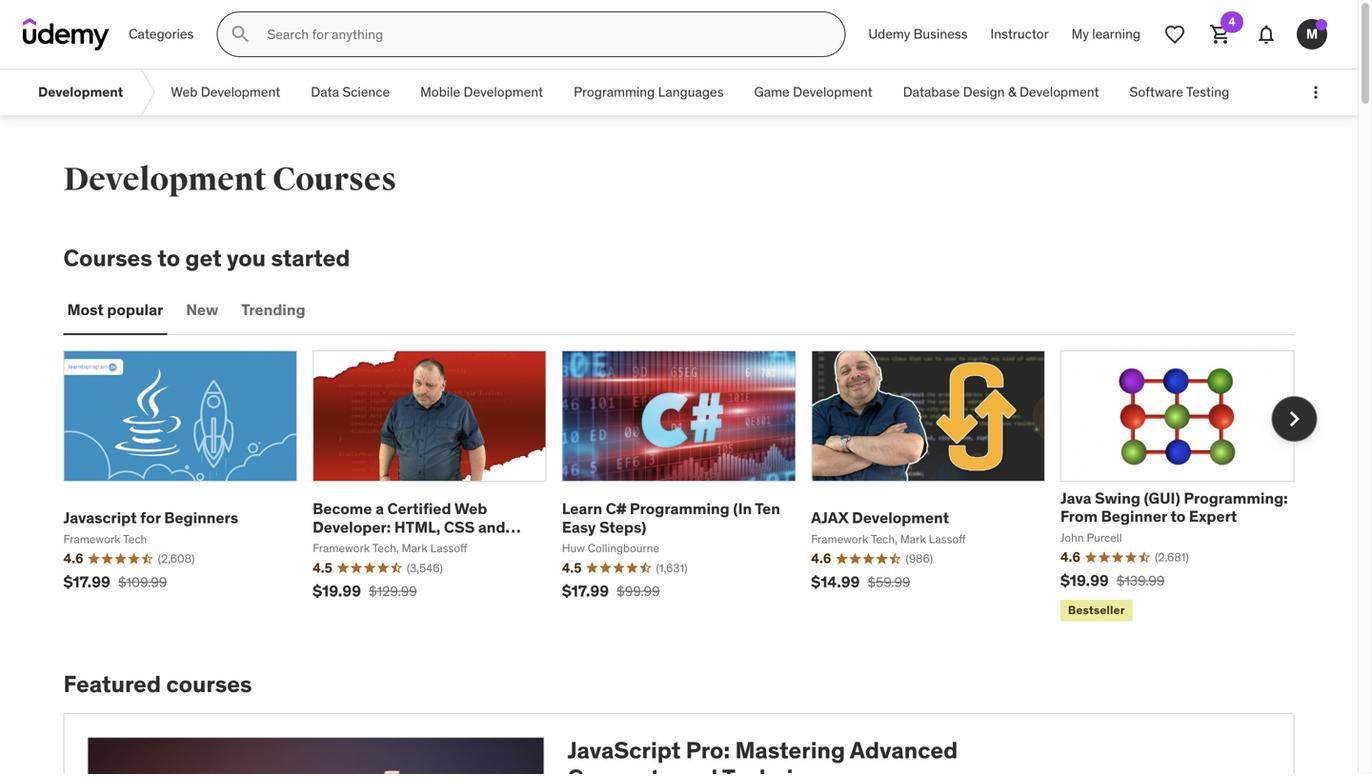 Task type: vqa. For each thing, say whether or not it's contained in the screenshot.
Software Testing on the right top of page
yes



Task type: locate. For each thing, give the bounding box(es) containing it.
concepts
[[568, 764, 672, 775]]

4
[[1229, 14, 1236, 29]]

udemy business
[[868, 25, 968, 43]]

1 horizontal spatial to
[[1171, 507, 1186, 527]]

trending
[[241, 300, 305, 320]]

programming
[[574, 84, 655, 101], [630, 499, 730, 519]]

web inside 'become a certified web developer: html, css and javascript'
[[454, 499, 487, 519]]

expert
[[1189, 507, 1237, 527]]

data
[[311, 84, 339, 101]]

courses up most popular
[[63, 244, 152, 273]]

shopping cart with 4 items image
[[1209, 23, 1232, 46]]

next image
[[1279, 404, 1310, 434]]

(in
[[733, 499, 752, 519]]

development down submit search image on the top of page
[[201, 84, 280, 101]]

courses
[[273, 160, 397, 200], [63, 244, 152, 273]]

developer:
[[313, 518, 391, 537]]

and
[[478, 518, 506, 537], [677, 764, 718, 775]]

ajax development
[[811, 509, 949, 528]]

html,
[[394, 518, 441, 537]]

development inside the mobile development link
[[464, 84, 543, 101]]

to inside java swing (gui) programming: from beginner to expert
[[1171, 507, 1186, 527]]

science
[[342, 84, 390, 101]]

1 vertical spatial web
[[454, 499, 487, 519]]

javascript left pro:
[[568, 737, 681, 765]]

0 vertical spatial web
[[171, 84, 198, 101]]

programming languages link
[[559, 70, 739, 115]]

new
[[186, 300, 218, 320]]

programming left the (in
[[630, 499, 730, 519]]

software testing
[[1130, 84, 1230, 101]]

to
[[157, 244, 180, 273], [1171, 507, 1186, 527]]

most popular
[[67, 300, 163, 320]]

database design & development link
[[888, 70, 1115, 115]]

development
[[38, 84, 123, 101], [201, 84, 280, 101], [464, 84, 543, 101], [793, 84, 873, 101], [1020, 84, 1099, 101], [63, 160, 267, 200], [852, 509, 949, 528]]

Search for anything text field
[[263, 18, 822, 51]]

0 horizontal spatial javascript
[[313, 536, 388, 556]]

and right css
[[478, 518, 506, 537]]

to left get
[[157, 244, 180, 273]]

programming inside learn c# programming (in ten easy steps)
[[630, 499, 730, 519]]

web
[[171, 84, 198, 101], [454, 499, 487, 519]]

web development link
[[156, 70, 296, 115]]

development right ajax
[[852, 509, 949, 528]]

my
[[1072, 25, 1089, 43]]

1 vertical spatial and
[[677, 764, 718, 775]]

1 horizontal spatial and
[[677, 764, 718, 775]]

udemy
[[868, 25, 910, 43]]

courses up started
[[273, 160, 397, 200]]

database design & development
[[903, 84, 1099, 101]]

you have alerts image
[[1316, 19, 1328, 30]]

and right concepts
[[677, 764, 718, 775]]

development right &
[[1020, 84, 1099, 101]]

0 vertical spatial to
[[157, 244, 180, 273]]

from
[[1061, 507, 1098, 527]]

web right certified
[[454, 499, 487, 519]]

mobile development
[[420, 84, 543, 101]]

software testing link
[[1115, 70, 1245, 115]]

1 vertical spatial javascript
[[568, 737, 681, 765]]

development right mobile
[[464, 84, 543, 101]]

javascript down become
[[313, 536, 388, 556]]

1 vertical spatial to
[[1171, 507, 1186, 527]]

web development
[[171, 84, 280, 101]]

swing
[[1095, 489, 1141, 508]]

learn c# programming (in ten easy steps) link
[[562, 499, 780, 537]]

web right arrow pointing to subcategory menu links icon
[[171, 84, 198, 101]]

development down the udemy image
[[38, 84, 123, 101]]

programming inside 'programming languages' link
[[574, 84, 655, 101]]

courses to get you started
[[63, 244, 350, 273]]

you
[[227, 244, 266, 273]]

0 vertical spatial and
[[478, 518, 506, 537]]

web inside web development link
[[171, 84, 198, 101]]

0 horizontal spatial to
[[157, 244, 180, 273]]

get
[[185, 244, 222, 273]]

0 vertical spatial courses
[[273, 160, 397, 200]]

0 horizontal spatial and
[[478, 518, 506, 537]]

0 vertical spatial javascript
[[313, 536, 388, 556]]

0 horizontal spatial web
[[171, 84, 198, 101]]

programming:
[[1184, 489, 1288, 508]]

business
[[914, 25, 968, 43]]

programming left languages
[[574, 84, 655, 101]]

1 vertical spatial courses
[[63, 244, 152, 273]]

1 vertical spatial programming
[[630, 499, 730, 519]]

javascript for beginners link
[[63, 509, 238, 528]]

javascript
[[313, 536, 388, 556], [568, 737, 681, 765]]

1 horizontal spatial javascript
[[568, 737, 681, 765]]

carousel element
[[63, 351, 1318, 625]]

development inside web development link
[[201, 84, 280, 101]]

mobile
[[420, 84, 460, 101]]

arrow pointing to subcategory menu links image
[[138, 70, 156, 115]]

0 vertical spatial programming
[[574, 84, 655, 101]]

java swing (gui) programming: from beginner to expert link
[[1061, 489, 1288, 527]]

development right game
[[793, 84, 873, 101]]

to left expert
[[1171, 507, 1186, 527]]

1 horizontal spatial web
[[454, 499, 487, 519]]

(gui)
[[1144, 489, 1181, 508]]



Task type: describe. For each thing, give the bounding box(es) containing it.
become a certified web developer: html, css and javascript
[[313, 499, 506, 556]]

database
[[903, 84, 960, 101]]

ten
[[755, 499, 780, 519]]

steps)
[[599, 518, 646, 537]]

development inside game development link
[[793, 84, 873, 101]]

ajax development link
[[811, 509, 949, 528]]

categories
[[129, 25, 194, 43]]

new button
[[182, 288, 222, 333]]

development link
[[23, 70, 138, 115]]

featured
[[63, 670, 161, 699]]

trending button
[[237, 288, 309, 333]]

categories button
[[117, 11, 205, 57]]

submit search image
[[229, 23, 252, 46]]

courses
[[166, 670, 252, 699]]

beginner
[[1101, 507, 1167, 527]]

java swing (gui) programming: from beginner to expert
[[1061, 489, 1288, 527]]

easy
[[562, 518, 596, 537]]

started
[[271, 244, 350, 273]]

programming languages
[[574, 84, 724, 101]]

css
[[444, 518, 475, 537]]

development up get
[[63, 160, 267, 200]]

data science
[[311, 84, 390, 101]]

development inside carousel element
[[852, 509, 949, 528]]

my learning
[[1072, 25, 1141, 43]]

certified
[[387, 499, 451, 519]]

game development
[[754, 84, 873, 101]]

instructor
[[991, 25, 1049, 43]]

popular
[[107, 300, 163, 320]]

advanced
[[850, 737, 958, 765]]

development inside database design & development link
[[1020, 84, 1099, 101]]

learning
[[1092, 25, 1141, 43]]

udemy business link
[[857, 11, 979, 57]]

pro:
[[686, 737, 730, 765]]

&
[[1008, 84, 1016, 101]]

data science link
[[296, 70, 405, 115]]

and inside javascript pro: mastering advanced concepts and techniques
[[677, 764, 718, 775]]

become a certified web developer: html, css and javascript link
[[313, 499, 521, 556]]

learn c# programming (in ten easy steps)
[[562, 499, 780, 537]]

testing
[[1186, 84, 1230, 101]]

software
[[1130, 84, 1184, 101]]

a
[[376, 499, 384, 519]]

1 horizontal spatial courses
[[273, 160, 397, 200]]

my learning link
[[1060, 11, 1152, 57]]

learn
[[562, 499, 602, 519]]

design
[[963, 84, 1005, 101]]

languages
[[658, 84, 724, 101]]

featured courses
[[63, 670, 252, 699]]

mobile development link
[[405, 70, 559, 115]]

c#
[[606, 499, 626, 519]]

wishlist image
[[1164, 23, 1186, 46]]

notifications image
[[1255, 23, 1278, 46]]

more subcategory menu links image
[[1307, 83, 1326, 102]]

instructor link
[[979, 11, 1060, 57]]

m
[[1306, 25, 1318, 43]]

4 link
[[1198, 11, 1244, 57]]

javascript inside javascript pro: mastering advanced concepts and techniques
[[568, 737, 681, 765]]

for
[[140, 509, 161, 528]]

most
[[67, 300, 104, 320]]

javascript pro: mastering advanced concepts and techniques link
[[63, 714, 1295, 775]]

techniques
[[722, 764, 847, 775]]

javascript
[[63, 509, 137, 528]]

udemy image
[[23, 18, 110, 51]]

development courses
[[63, 160, 397, 200]]

0 horizontal spatial courses
[[63, 244, 152, 273]]

ajax
[[811, 509, 849, 528]]

development inside development link
[[38, 84, 123, 101]]

m link
[[1289, 11, 1335, 57]]

javascript inside 'become a certified web developer: html, css and javascript'
[[313, 536, 388, 556]]

game
[[754, 84, 790, 101]]

beginners
[[164, 509, 238, 528]]

java
[[1061, 489, 1092, 508]]

mastering
[[735, 737, 845, 765]]

javascript for beginners
[[63, 509, 238, 528]]

most popular button
[[63, 288, 167, 333]]

game development link
[[739, 70, 888, 115]]

javascript pro: mastering advanced concepts and techniques
[[568, 737, 958, 775]]

become
[[313, 499, 372, 519]]

and inside 'become a certified web developer: html, css and javascript'
[[478, 518, 506, 537]]



